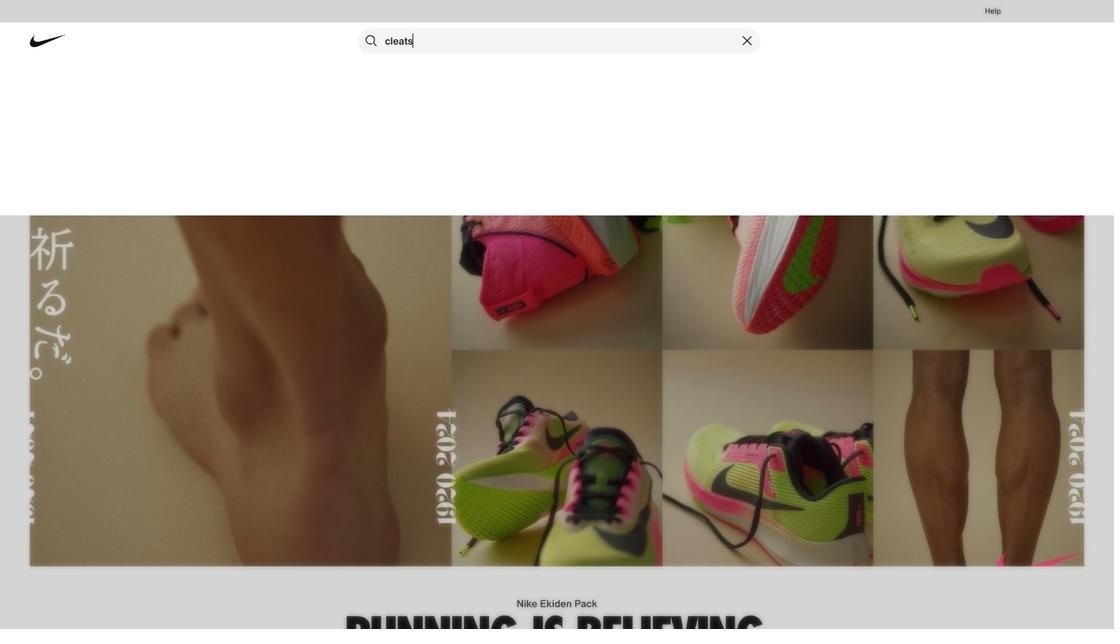 Task type: describe. For each thing, give the bounding box(es) containing it.
reset search image
[[740, 24, 754, 38]]

search image
[[360, 24, 375, 38]]



Task type: locate. For each thing, give the bounding box(es) containing it.
nike homepage image
[[24, 7, 72, 56]]

menu
[[981, 0, 1007, 22]]

Search Products text field
[[354, 19, 761, 43]]

menu bar
[[211, 15, 904, 52]]

main content
[[0, 22, 1115, 629]]



Task type: vqa. For each thing, say whether or not it's contained in the screenshot.
menu bar
yes



